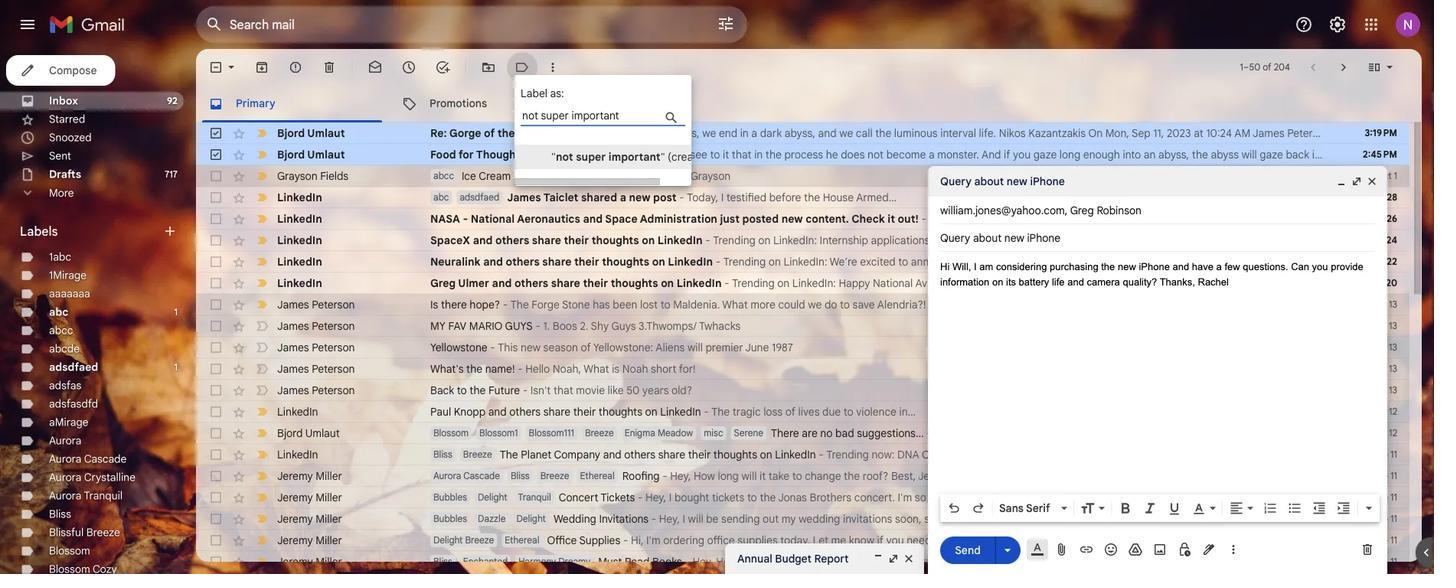 Task type: describe. For each thing, give the bounding box(es) containing it.
you.
[[1334, 148, 1354, 161]]

- up misc
[[704, 405, 709, 419]]

- left hello
[[518, 362, 523, 376]]

10 row from the top
[[196, 316, 1410, 337]]

mon,
[[1106, 126, 1130, 140]]

6 11 from the top
[[1391, 557, 1398, 568]]

- left we
[[555, 126, 560, 140]]

to down applications
[[899, 255, 909, 269]]

read
[[815, 555, 837, 569]]

2 vertical spatial best,
[[982, 534, 1007, 547]]

the right call at right top
[[876, 126, 892, 140]]

roofing - hey, how long will it take to change the roof? best, jeremy
[[623, 470, 954, 483]]

adsdfaed inside labels navigation
[[49, 361, 98, 374]]

save
[[853, 298, 875, 311]]

bulleted list ‪(⌘⇧8)‬ image
[[1288, 501, 1303, 516]]

today.
[[781, 534, 811, 547]]

- right post
[[680, 191, 685, 204]]

main content containing primary
[[196, 49, 1435, 575]]

linkedin: for internship
[[774, 234, 817, 247]]

and up hope?
[[492, 277, 512, 290]]

are
[[802, 427, 818, 440]]

formatting options toolbar
[[941, 495, 1380, 522]]

cascade inside labels navigation
[[84, 453, 127, 466]]

umlaut for re: gorge of the jungle
[[307, 126, 345, 140]]

<james.peterson1902
[[1334, 126, 1435, 140]]

their up how
[[688, 448, 711, 462]]

16 row from the top
[[196, 444, 1410, 466]]

fav
[[449, 319, 467, 333]]

insert photo image
[[1153, 542, 1168, 558]]

old?
[[672, 384, 693, 397]]

hi,
[[631, 534, 644, 547]]

5 11 from the top
[[1391, 535, 1398, 547]]

1 vertical spatial that
[[963, 255, 982, 269]]

send button
[[941, 537, 996, 564]]

enough
[[1084, 148, 1121, 161]]

3 11 from the top
[[1391, 492, 1398, 504]]

kazantzakis
[[1029, 126, 1086, 140]]

will left take
[[742, 470, 757, 483]]

name!
[[485, 362, 515, 376]]

toggle confidential mode image
[[1177, 542, 1193, 558]]

jeremy miller for office
[[277, 534, 342, 547]]

toggle split pane mode image
[[1367, 60, 1383, 75]]

information
[[941, 276, 990, 288]]

1 heights' from the left
[[1194, 555, 1233, 569]]

new down the cream.
[[629, 191, 651, 204]]

promotions
[[430, 97, 487, 110]]

aurora cascade inside labels navigation
[[49, 453, 127, 466]]

internship
[[820, 234, 869, 247]]

- up oyj:n
[[927, 427, 932, 440]]

- left the this
[[490, 341, 495, 354]]

2 11 from the top
[[1391, 471, 1398, 482]]

iphone
[[1139, 261, 1170, 273]]

abcc link
[[49, 324, 73, 337]]

and up he on the top right
[[819, 126, 837, 140]]

bjord for re: gorge of the jungle
[[277, 126, 305, 140]]

their down movie
[[574, 405, 596, 419]]

sep 13 for old?
[[1371, 385, 1398, 396]]

miller for must read books
[[316, 555, 342, 569]]

hey, left how
[[670, 470, 691, 483]]

we're
[[830, 255, 858, 269]]

so for i'm
[[915, 491, 927, 504]]

13 for old?
[[1390, 385, 1398, 396]]

numbered list ‪(⌘⇧7)‬ image
[[1263, 501, 1279, 516]]

- down roofing
[[638, 491, 643, 504]]

1 grayson from the left
[[277, 169, 318, 183]]

hey, down roofing
[[646, 491, 667, 504]]

space
[[605, 212, 638, 226]]

3:19 pm
[[1365, 128, 1398, 139]]

1 for abc
[[174, 307, 178, 318]]

to right "due"
[[844, 405, 854, 419]]

0 vertical spatial if
[[1004, 148, 1011, 161]]

0 vertical spatial the
[[511, 298, 529, 311]]

wattinen
[[1044, 448, 1087, 462]]

oyj:n
[[922, 448, 947, 462]]

row containing grayson fields
[[196, 165, 1410, 187]]

2 vertical spatial delight
[[434, 535, 463, 547]]

more
[[751, 298, 776, 311]]

james peterson for back to the future
[[277, 384, 355, 397]]

204
[[1274, 62, 1291, 73]]

whoever
[[531, 148, 574, 161]]

bubbles for wedding invitations - hey, i will be sending out my wedding invitations soon, so keep an eye out for them! thanks, jeremy
[[434, 514, 467, 525]]

gmail image
[[49, 9, 133, 40]]

and up ulmer
[[483, 255, 503, 269]]

2 dark from the left
[[760, 126, 782, 140]]

4 sep 11 from the top
[[1373, 514, 1398, 525]]

a left list
[[750, 555, 756, 569]]

labels image
[[515, 60, 530, 75]]

4 13 from the top
[[1390, 363, 1398, 375]]

aurora cascade inside row
[[434, 471, 500, 482]]

1 horizontal spatial not
[[868, 148, 884, 161]]

1 vertical spatial national
[[873, 277, 913, 290]]

miller for concert tickets
[[316, 491, 342, 504]]

sep 13 for maldenia.
[[1371, 299, 1398, 311]]

the left house
[[804, 191, 821, 204]]

could
[[779, 298, 806, 311]]

hey, down office
[[693, 555, 714, 569]]

2 horizontal spatial abyss,
[[1159, 148, 1190, 161]]

4 11 from the top
[[1391, 514, 1398, 525]]

label
[[521, 87, 548, 100]]

19 row from the top
[[196, 509, 1410, 530]]

2 vertical spatial the
[[500, 448, 518, 462]]

supplies
[[738, 534, 778, 547]]

snoozed
[[49, 131, 92, 144]]

thanks, inside the hi will, i am considering purchasing the new iphone and have a few questions. can you provide information on its battery life and camera quality? thanks, rachel
[[1160, 276, 1196, 288]]

1 horizontal spatial ethereal
[[580, 471, 615, 482]]

0 horizontal spatial thanks,
[[1066, 512, 1103, 526]]

close image
[[903, 553, 915, 565]]

crystalline
[[84, 471, 136, 485]]

22
[[1387, 256, 1398, 268]]

1 sep 11 from the top
[[1373, 449, 1398, 461]]

whoever fights monsters should see to it that in the process he does not become a monster. and if you gaze long enough into an abyss, the abyss will gaze back into you.
[[531, 148, 1354, 161]]

eye
[[980, 512, 998, 526]]

he
[[826, 148, 839, 161]]

i right today,
[[721, 191, 724, 204]]

8 row from the top
[[196, 273, 1410, 294]]

james peterson for my fav mario guys
[[277, 319, 355, 333]]

of right list
[[775, 555, 786, 569]]

there are no bad suggestions... -
[[771, 427, 935, 440]]

peterson for is there hope? - the forge stone has been lost to maldenia. what more could we do to save alendria?!
[[312, 298, 355, 311]]

and right "company"
[[603, 448, 622, 462]]

breeze down dazzle
[[465, 535, 494, 547]]

on up take
[[760, 448, 773, 462]]

2 out from the left
[[1000, 512, 1017, 526]]

- down just
[[716, 255, 721, 269]]

aurora cascade link
[[49, 453, 127, 466]]

cascade inside row
[[464, 471, 500, 482]]

aurora for aurora crystalline link
[[49, 471, 82, 485]]

main menu image
[[18, 15, 37, 34]]

1 vertical spatial in
[[755, 148, 763, 161]]

adsfas
[[49, 379, 81, 393]]

james for back to the future - isn't that movie like 50 years old?
[[277, 384, 309, 397]]

0 vertical spatial i'm
[[898, 491, 913, 504]]

to right take
[[793, 470, 803, 483]]

more options image
[[1230, 542, 1239, 558]]

annual
[[738, 552, 773, 566]]

on down spacex and others share their thoughts on linkedin - trending on linkedin: internship applications at spacex for spring… ͏ ͏ ͏ ͏ ͏ ͏ ͏ ͏ ͏ ͏ ͏ ͏ ͏ ͏ ͏ ͏ ͏ ͏ ͏ ͏ ͏ ͏ ͏ ͏ ͏ ͏ ͏ ͏ ͏ ͏ ͏ ͏ ͏ ͏ ͏ ͏ ͏ ͏ ͏ ͏ ͏ ͏ ͏ ͏ ͏ ͏
[[769, 255, 781, 269]]

books
[[653, 555, 682, 569]]

to right tickets
[[748, 491, 758, 504]]

2 horizontal spatial for
[[1019, 512, 1033, 526]]

new inside the hi will, i am considering purchasing the new iphone and have a few questions. can you provide information on its battery life and camera quality? thanks, rachel
[[1118, 261, 1137, 273]]

0 vertical spatial you
[[1014, 148, 1031, 161]]

umlaut for food for thought
[[307, 148, 345, 161]]

jeremy miller for wedding
[[277, 512, 342, 526]]

labels
[[20, 224, 58, 239]]

Search mail text field
[[230, 17, 674, 32]]

2 spacex from the left
[[945, 234, 982, 247]]

tab list inside main content
[[196, 86, 1423, 123]]

send dialog
[[928, 166, 1388, 575]]

neuralink and others share their thoughts on linkedin - trending on linkedin: we're excited to announce that recruitment… ͏ ͏ ͏ ͏ ͏ ͏ ͏ ͏ ͏ ͏ ͏ ͏ ͏ ͏ ͏ ͏ ͏ ͏ ͏ ͏ ͏ ͏ ͏ ͏ ͏ ͏ ͏ ͏ ͏ ͏ ͏ ͏ ͏ ͏ ͏ ͏ ͏ ͏ ͏ ͏ ͏ ͏ ͏ ͏ ͏ ͏ ͏
[[431, 255, 1179, 269]]

on down posted
[[759, 234, 771, 247]]

i left bought
[[669, 491, 672, 504]]

tickets
[[601, 491, 635, 504]]

ice
[[462, 169, 476, 183]]

labels heading
[[20, 224, 162, 239]]

1 vertical spatial the
[[712, 405, 730, 419]]

insert files using drive image
[[1128, 542, 1144, 558]]

1 vertical spatial delight
[[517, 514, 546, 525]]

- left isn't
[[523, 384, 528, 397]]

minimize image for pop out icon in the bottom of the page
[[873, 553, 885, 565]]

james for my fav mario guys - 1. boos 2. shy guys 3.thwomps/ twhacks
[[277, 319, 309, 333]]

breeze up "company"
[[585, 428, 614, 439]]

miller for office supplies
[[316, 534, 342, 547]]

0 horizontal spatial in
[[741, 126, 749, 140]]

i up the ordering
[[683, 512, 686, 526]]

and down purchasing
[[1068, 276, 1085, 288]]

the left name!
[[467, 362, 483, 376]]

sep 26
[[1368, 213, 1398, 225]]

their up stone
[[575, 255, 600, 269]]

abcc for abcc ice cream - hi noah, let's get ice cream. best, grayson
[[434, 170, 454, 182]]

primary
[[236, 97, 276, 110]]

2023
[[1167, 126, 1192, 140]]

- right nasa
[[463, 212, 468, 226]]

insert signature image
[[1202, 542, 1217, 558]]

peterson for what's the name! - hello noah, what is noah short for!
[[312, 362, 355, 376]]

2 gaze from the left
[[1260, 148, 1284, 161]]

and up the blossom1
[[488, 405, 507, 419]]

5 sep 11 from the top
[[1373, 535, 1398, 547]]

get
[[592, 169, 608, 183]]

0 horizontal spatial if
[[878, 534, 884, 547]]

call
[[856, 126, 873, 140]]

a right end
[[752, 126, 758, 140]]

1 vertical spatial best,
[[892, 470, 916, 483]]

them!
[[1036, 512, 1064, 526]]

20 row from the top
[[196, 530, 1410, 552]]

717
[[165, 169, 178, 180]]

2 vertical spatial linkedin:
[[793, 277, 837, 290]]

labels navigation
[[0, 49, 196, 575]]

must read books - hey, here's a list of must read books: f. scott fitzgerald, 'the great gatsby' ... emily brontë, 'wuthering heights' emily brontë, 'wuthering heights' ... marg
[[598, 555, 1435, 569]]

Message Body text field
[[941, 260, 1376, 490]]

insert link ‪(⌘k)‬ image
[[1079, 542, 1095, 558]]

- right hope?
[[503, 298, 508, 311]]

attach files image
[[1055, 542, 1070, 558]]

blossom inside row
[[434, 428, 469, 439]]

june
[[746, 341, 769, 354]]

aurora link
[[49, 434, 82, 448]]

more button
[[0, 184, 184, 202]]

1 horizontal spatial tranquil
[[518, 492, 551, 504]]

can
[[1292, 261, 1310, 273]]

1 ... from the left
[[1061, 555, 1069, 569]]

excited!
[[930, 491, 968, 504]]

0 horizontal spatial you
[[887, 534, 904, 547]]

on up lost
[[652, 255, 666, 269]]

invitations
[[599, 512, 649, 526]]

1 row from the top
[[196, 123, 1435, 144]]

1abc
[[49, 251, 71, 264]]

misc
[[704, 428, 724, 439]]

17 row from the top
[[196, 466, 1410, 487]]

mark as read image
[[368, 60, 383, 75]]

1 horizontal spatial long
[[1060, 148, 1081, 161]]

announce
[[911, 255, 960, 269]]

of right loss
[[786, 405, 796, 419]]

1 inside main content
[[1395, 170, 1398, 182]]

0 vertical spatial at
[[1194, 126, 1204, 140]]

new up hello
[[521, 341, 541, 354]]

the left process at the right of page
[[766, 148, 782, 161]]

0 horizontal spatial i'm
[[647, 534, 661, 547]]

2 vertical spatial umlaut
[[305, 427, 340, 440]]

roofing
[[623, 470, 660, 483]]

sep 24
[[1368, 235, 1398, 246]]

bjord umlaut for re: gorge of the jungle
[[277, 126, 345, 140]]

and down shared
[[583, 212, 603, 226]]

minimize image for pop out image
[[1336, 175, 1348, 188]]

their down the aeronautics
[[564, 234, 589, 247]]

1 vertical spatial at
[[933, 234, 943, 247]]

will,
[[953, 261, 972, 273]]

new up spacex and others share their thoughts on linkedin - trending on linkedin: internship applications at spacex for spring… ͏ ͏ ͏ ͏ ͏ ͏ ͏ ͏ ͏ ͏ ͏ ͏ ͏ ͏ ͏ ͏ ͏ ͏ ͏ ͏ ͏ ͏ ͏ ͏ ͏ ͏ ͏ ͏ ͏ ͏ ͏ ͏ ͏ ͏ ͏ ͏ ͏ ͏ ͏ ͏ ͏ ͏ ͏ ͏ ͏ ͏
[[782, 212, 803, 226]]

pop out image
[[1351, 175, 1364, 188]]

0 vertical spatial for
[[459, 148, 474, 161]]

life.
[[979, 126, 997, 140]]

greg
[[431, 277, 456, 290]]

a up space
[[620, 191, 627, 204]]

me
[[832, 534, 847, 547]]

miller for wedding invitations
[[316, 512, 342, 526]]

blissful breeze link
[[49, 526, 120, 540]]

- up change
[[819, 448, 824, 462]]

discard draft ‪(⌘⇧d)‬ image
[[1361, 542, 1376, 558]]

- right the invitations
[[652, 512, 657, 526]]

aurora for aurora tranquil link
[[49, 490, 82, 503]]

delete image
[[322, 60, 337, 75]]

so for soon,
[[925, 512, 936, 526]]

am
[[1235, 126, 1251, 140]]

to right see
[[711, 148, 720, 161]]

now:
[[872, 448, 895, 462]]

amirage
[[49, 416, 88, 429]]

2 heights' from the left
[[1358, 555, 1398, 569]]

1 vertical spatial an
[[966, 512, 978, 526]]

aurora down paul
[[434, 471, 461, 482]]

will left be
[[688, 512, 704, 526]]

bad
[[836, 427, 855, 440]]

2 'wuthering from the left
[[1302, 555, 1355, 569]]

adsdfaed link
[[49, 361, 98, 374]]

13 for maldenia.
[[1390, 299, 1398, 311]]

Subject field
[[941, 231, 1376, 246]]

- right roofing
[[663, 470, 668, 483]]

purchasing
[[1050, 261, 1099, 273]]

18 row from the top
[[196, 487, 1410, 509]]

28
[[1388, 192, 1398, 203]]

it for change
[[760, 470, 766, 483]]

as:
[[551, 87, 564, 100]]

to right the back
[[457, 384, 467, 397]]

no
[[821, 427, 833, 440]]

hi will, i am considering purchasing the new iphone and have a few questions. can you provide information on its battery life and camera quality? thanks, rachel
[[941, 261, 1364, 288]]

1 out from the left
[[763, 512, 779, 526]]

will up the for!
[[688, 341, 703, 354]]

0 vertical spatial that
[[732, 148, 752, 161]]

blossom1
[[480, 428, 518, 439]]

13 for 1987
[[1390, 342, 1398, 354]]

1 vertical spatial for
[[985, 234, 999, 247]]

the down take
[[760, 491, 776, 504]]

cheers,
[[970, 491, 1008, 504]]

label as:
[[521, 87, 564, 100]]

2 sep 11 from the top
[[1373, 471, 1398, 482]]

abc inside labels navigation
[[49, 306, 68, 319]]

a right from
[[636, 126, 642, 140]]

0 vertical spatial what
[[723, 298, 748, 311]]

0 horizontal spatial abyss,
[[669, 126, 700, 140]]

the left abyss
[[1193, 148, 1209, 161]]

snoozed link
[[49, 131, 92, 144]]

13 row from the top
[[196, 380, 1410, 401]]

0 horizontal spatial we
[[703, 126, 717, 140]]

3 sep 11 from the top
[[1373, 492, 1398, 504]]

a down the re: gorge of the jungle - we come from a dark abyss, we end in a dark abyss, and we call the luminous interval life. nikos kazantzakis on mon, sep 11, 2023 at 10:24 am james peterson <james.peterson1902
[[929, 148, 935, 161]]

on down administration
[[642, 234, 655, 247]]

to right lost
[[661, 298, 671, 311]]

on up could
[[778, 277, 790, 290]]

1 horizontal spatial an
[[1144, 148, 1156, 161]]

4 sep 13 from the top
[[1371, 363, 1398, 375]]

do
[[825, 298, 838, 311]]

and up neuralink
[[473, 234, 493, 247]]

0 horizontal spatial national
[[471, 212, 515, 226]]

i inside the hi will, i am considering purchasing the new iphone and have a few questions. can you provide information on its battery life and camera quality? thanks, rachel
[[974, 261, 977, 273]]

0 horizontal spatial what
[[584, 362, 609, 376]]

sep 22
[[1368, 256, 1398, 268]]



Task type: locate. For each thing, give the bounding box(es) containing it.
0 vertical spatial bliss
[[434, 449, 453, 461]]

0 horizontal spatial an
[[966, 512, 978, 526]]

more image
[[545, 60, 561, 75]]

3 james peterson from the top
[[277, 341, 355, 354]]

bliss inside labels navigation
[[49, 508, 71, 521]]

tranquil down crystalline
[[84, 490, 123, 503]]

1 dark from the left
[[645, 126, 666, 140]]

so
[[915, 491, 927, 504], [925, 512, 936, 526]]

- right cream
[[514, 169, 519, 183]]

noah, for let's
[[534, 169, 563, 183]]

1 horizontal spatial it
[[760, 470, 766, 483]]

indent less ‪(⌘[)‬ image
[[1312, 501, 1328, 516]]

let
[[813, 534, 829, 547]]

breeze down the blossom1
[[463, 449, 492, 461]]

national up alendria?!
[[873, 277, 913, 290]]

in right end
[[741, 126, 749, 140]]

landing…
[[1110, 212, 1154, 226]]

hi inside the hi will, i am considering purchasing the new iphone and have a few questions. can you provide information on its battery life and camera quality? thanks, rachel
[[941, 261, 950, 273]]

0 horizontal spatial brontë,
[[1100, 555, 1135, 569]]

50
[[627, 384, 640, 397]]

sep 12 for bjord umlaut
[[1371, 428, 1398, 439]]

james
[[1253, 126, 1285, 140], [507, 191, 541, 204], [277, 298, 309, 311], [277, 319, 309, 333], [277, 341, 309, 354], [277, 362, 309, 376], [277, 384, 309, 397]]

2 sep 13 from the top
[[1371, 321, 1398, 332]]

0 vertical spatial best,
[[663, 169, 688, 183]]

6 row from the top
[[196, 230, 1410, 251]]

0 horizontal spatial blossom
[[49, 545, 90, 558]]

dark right end
[[760, 126, 782, 140]]

0 horizontal spatial it
[[723, 148, 729, 161]]

1 vertical spatial it
[[888, 212, 896, 226]]

it left out!
[[888, 212, 896, 226]]

new
[[629, 191, 651, 204], [782, 212, 803, 226], [1118, 261, 1137, 273], [521, 341, 541, 354]]

the up "thought"
[[498, 126, 515, 140]]

21 row from the top
[[196, 552, 1435, 573]]

we left call at right top
[[840, 126, 854, 140]]

2 vertical spatial bjord
[[277, 427, 303, 440]]

blossom down blissful
[[49, 545, 90, 558]]

jeremy miller for roofing
[[277, 470, 342, 483]]

0 horizontal spatial "
[[552, 150, 556, 164]]

of down my fav mario guys - 1. boos 2. shy guys 3.thwomps/ twhacks
[[581, 341, 591, 354]]

aurora down 'amirage'
[[49, 434, 82, 448]]

into down mon,
[[1123, 148, 1142, 161]]

is
[[612, 362, 620, 376]]

1 horizontal spatial brontë,
[[1264, 555, 1299, 569]]

0 vertical spatial delight
[[478, 492, 508, 504]]

- left the 1.
[[536, 319, 541, 333]]

1mirage link
[[49, 269, 87, 282]]

james for what's the name! - hello noah, what is noah short for!
[[277, 362, 309, 376]]

will down am
[[1242, 148, 1258, 161]]

abyss, up process at the right of page
[[785, 126, 816, 140]]

my
[[782, 512, 796, 526]]

bjord for food for thought
[[277, 148, 305, 161]]

you up pop out icon in the bottom of the page
[[887, 534, 904, 547]]

abcc inside labels navigation
[[49, 324, 73, 337]]

- right out!
[[922, 212, 927, 226]]

0 horizontal spatial long
[[718, 470, 739, 483]]

you inside the hi will, i am considering purchasing the new iphone and have a few questions. can you provide information on its battery life and camera quality? thanks, rachel
[[1313, 261, 1329, 273]]

to
[[711, 148, 720, 161], [899, 255, 909, 269], [661, 298, 671, 311], [840, 298, 850, 311], [457, 384, 467, 397], [844, 405, 854, 419], [793, 470, 803, 483], [748, 491, 758, 504]]

1 vertical spatial bliss
[[511, 471, 530, 482]]

0 horizontal spatial tranquil
[[84, 490, 123, 503]]

1 horizontal spatial at
[[1194, 126, 1204, 140]]

0 horizontal spatial ...
[[1061, 555, 1069, 569]]

abc inside main content
[[434, 192, 449, 203]]

2 horizontal spatial you
[[1313, 261, 1329, 273]]

1 vertical spatial adsdfaed
[[49, 361, 98, 374]]

ethereal
[[580, 471, 615, 482], [505, 535, 540, 547]]

1 miller from the top
[[316, 470, 342, 483]]

2 grayson from the left
[[691, 169, 731, 183]]

will
[[1242, 148, 1258, 161], [688, 341, 703, 354], [742, 470, 757, 483], [688, 512, 704, 526]]

0 horizontal spatial not
[[556, 150, 574, 164]]

spacex down today's
[[945, 234, 982, 247]]

aurora tranquil
[[49, 490, 123, 503]]

4 james peterson from the top
[[277, 362, 355, 376]]

abcc inside abcc ice cream - hi noah, let's get ice cream. best, grayson
[[434, 170, 454, 182]]

adsdfaed inside row
[[460, 192, 500, 203]]

linkedin
[[277, 191, 322, 204], [277, 212, 322, 226], [277, 234, 322, 247], [658, 234, 703, 247], [277, 255, 322, 269], [668, 255, 713, 269], [277, 277, 322, 290], [677, 277, 722, 290], [277, 405, 318, 419], [660, 405, 701, 419], [277, 448, 318, 462], [775, 448, 816, 462]]

1 vertical spatial cascade
[[464, 471, 500, 482]]

ethereal down dazzle
[[505, 535, 540, 547]]

to right do
[[840, 298, 850, 311]]

main content
[[196, 49, 1435, 575]]

into left you.
[[1313, 148, 1331, 161]]

2 horizontal spatial delight
[[517, 514, 546, 525]]

gaze down kazantzakis
[[1034, 148, 1057, 161]]

the up misc
[[712, 405, 730, 419]]

tab list
[[196, 86, 1423, 123]]

neuralink
[[431, 255, 481, 269]]

the left roof?
[[844, 470, 860, 483]]

0 vertical spatial noah,
[[534, 169, 563, 183]]

that right the new)
[[732, 148, 752, 161]]

monsters
[[607, 148, 652, 161]]

2 vertical spatial it
[[760, 470, 766, 483]]

a left few
[[1217, 261, 1223, 273]]

sample
[[1073, 212, 1108, 226]]

2 emily from the left
[[1236, 555, 1262, 569]]

enigma meadow
[[625, 428, 693, 439]]

james peterson for is there hope?
[[277, 298, 355, 311]]

1 vertical spatial if
[[878, 534, 884, 547]]

aurora up bliss link
[[49, 490, 82, 503]]

3 bjord umlaut from the top
[[277, 427, 340, 440]]

11 row from the top
[[196, 337, 1410, 359]]

1 vertical spatial aurora cascade
[[434, 471, 500, 482]]

0 horizontal spatial delight
[[434, 535, 463, 547]]

11
[[1391, 449, 1398, 461], [1391, 471, 1398, 482], [1391, 492, 1398, 504], [1391, 514, 1398, 525], [1391, 535, 1398, 547], [1391, 557, 1398, 568]]

sep 13
[[1371, 299, 1398, 311], [1371, 321, 1398, 332], [1371, 342, 1398, 354], [1371, 363, 1398, 375], [1371, 385, 1398, 396]]

1 sep 13 from the top
[[1371, 299, 1398, 311]]

" left (create
[[661, 150, 665, 164]]

2 horizontal spatial that
[[963, 255, 982, 269]]

national
[[471, 212, 515, 226], [873, 277, 913, 290]]

sep 13 for twhacks
[[1371, 321, 1398, 332]]

older image
[[1337, 60, 1352, 75]]

0 horizontal spatial adsdfaed
[[49, 361, 98, 374]]

on
[[1089, 126, 1103, 140]]

in right the new)
[[755, 148, 763, 161]]

hey, up the ordering
[[659, 512, 680, 526]]

bubbles for concert tickets - hey, i bought tickets to the jonas brothers concert. i'm so excited! cheers, jeremy
[[434, 492, 467, 504]]

1 bubbles from the top
[[434, 492, 467, 504]]

sep 11
[[1373, 449, 1398, 461], [1373, 471, 1398, 482], [1373, 492, 1398, 504], [1373, 514, 1398, 525], [1373, 535, 1398, 547], [1373, 557, 1398, 568]]

1 horizontal spatial that
[[732, 148, 752, 161]]

monster.
[[938, 148, 980, 161]]

the up knopp
[[470, 384, 486, 397]]

of up "thought"
[[484, 126, 495, 140]]

12 row from the top
[[196, 359, 1410, 380]]

2 vertical spatial 1
[[174, 362, 178, 373]]

a inside the hi will, i am considering purchasing the new iphone and have a few questions. can you provide information on its battery life and camera quality? thanks, rachel
[[1217, 261, 1223, 273]]

and left the have
[[1173, 261, 1190, 273]]

0 horizontal spatial abc
[[49, 306, 68, 319]]

noah, for what
[[553, 362, 582, 376]]

... left insert link ‪(⌘k)‬ image
[[1061, 555, 1069, 569]]

0 vertical spatial abcc
[[434, 170, 454, 182]]

breeze inside labels navigation
[[86, 526, 120, 540]]

blossom link
[[49, 545, 90, 558]]

more send options image
[[1000, 543, 1016, 558]]

noah, up back to the future - isn't that movie like 50 years old?
[[553, 362, 582, 376]]

wedding invitations - hey, i will be sending out my wedding invitations soon, so keep an eye out for them! thanks, jeremy
[[554, 512, 1141, 526]]

jeremy miller for concert
[[277, 491, 342, 504]]

cascade
[[84, 453, 127, 466], [464, 471, 500, 482]]

insert emoji ‪(⌘⇧2)‬ image
[[1104, 542, 1119, 558]]

0 horizontal spatial bliss
[[49, 508, 71, 521]]

be
[[706, 512, 719, 526]]

out right eye
[[1000, 512, 1017, 526]]

1 horizontal spatial 'wuthering
[[1302, 555, 1355, 569]]

james peterson for yellowstone
[[277, 341, 355, 354]]

1 vertical spatial sep 12
[[1371, 428, 1398, 439]]

4 row from the top
[[196, 187, 1410, 208]]

tab list containing primary
[[196, 86, 1423, 123]]

1 horizontal spatial "
[[661, 150, 665, 164]]

best, down eye
[[982, 534, 1007, 547]]

sep 13 for 1987
[[1371, 342, 1398, 354]]

1 horizontal spatial bliss
[[434, 449, 453, 461]]

sep 12 for linkedin
[[1371, 406, 1398, 418]]

snooze image
[[401, 60, 417, 75]]

cascade up crystalline
[[84, 453, 127, 466]]

2 vertical spatial bjord umlaut
[[277, 427, 340, 440]]

10:24
[[1207, 126, 1233, 140]]

sep 12
[[1371, 406, 1398, 418], [1371, 428, 1398, 439]]

james for yellowstone - this new season of yellowstone: aliens will premier june 1987
[[277, 341, 309, 354]]

jeremy miller for must
[[277, 555, 342, 569]]

on down years
[[645, 405, 658, 419]]

maldenia.
[[674, 298, 720, 311]]

abyss
[[1211, 148, 1240, 161]]

luminous
[[895, 126, 938, 140]]

2 miller from the top
[[316, 491, 342, 504]]

2 jeremy miller from the top
[[277, 491, 342, 504]]

re:
[[431, 126, 447, 140]]

None search field
[[196, 6, 748, 43]]

1 horizontal spatial dark
[[760, 126, 782, 140]]

re: gorge of the jungle - we come from a dark abyss, we end in a dark abyss, and we call the luminous interval life. nikos kazantzakis on mon, sep 11, 2023 at 10:24 am james peterson <james.peterson1902
[[431, 126, 1435, 140]]

1 horizontal spatial cascade
[[464, 471, 500, 482]]

out left my
[[763, 512, 779, 526]]

ulmer
[[458, 277, 490, 290]]

0 vertical spatial linkedin:
[[774, 234, 817, 247]]

content.
[[806, 212, 850, 226]]

- down administration
[[706, 234, 711, 247]]

advanced search options image
[[711, 8, 742, 39]]

for!
[[679, 362, 696, 376]]

spacex and others share their thoughts on linkedin - trending on linkedin: internship applications at spacex for spring… ͏ ͏ ͏ ͏ ͏ ͏ ͏ ͏ ͏ ͏ ͏ ͏ ͏ ͏ ͏ ͏ ͏ ͏ ͏ ͏ ͏ ͏ ͏ ͏ ͏ ͏ ͏ ͏ ͏ ͏ ͏ ͏ ͏ ͏ ͏ ͏ ͏ ͏ ͏ ͏ ͏ ͏ ͏ ͏ ͏ ͏
[[431, 234, 1167, 247]]

important
[[609, 150, 661, 164]]

1 horizontal spatial we
[[808, 298, 822, 311]]

peterson for yellowstone - this new season of yellowstone: aliens will premier june 1987
[[312, 341, 355, 354]]

indent more ‪(⌘])‬ image
[[1337, 501, 1352, 516]]

best, down dna
[[892, 470, 916, 483]]

back
[[1287, 148, 1310, 161]]

row
[[196, 123, 1435, 144], [196, 144, 1410, 165], [196, 165, 1410, 187], [196, 187, 1410, 208], [196, 208, 1410, 230], [196, 230, 1410, 251], [196, 251, 1410, 273], [196, 273, 1410, 294], [196, 294, 1410, 316], [196, 316, 1410, 337], [196, 337, 1410, 359], [196, 359, 1410, 380], [196, 380, 1410, 401], [196, 401, 1410, 423], [196, 423, 1410, 444], [196, 444, 1410, 466], [196, 466, 1410, 487], [196, 487, 1410, 509], [196, 509, 1410, 530], [196, 530, 1410, 552], [196, 552, 1435, 573]]

linkedin: for we're
[[784, 255, 828, 269]]

- left hi,
[[624, 534, 628, 547]]

1 vertical spatial 1
[[174, 307, 178, 318]]

yellowstone
[[431, 341, 488, 354]]

1 for adsdfaed
[[174, 362, 178, 373]]

'wuthering
[[1138, 555, 1191, 569], [1302, 555, 1355, 569]]

best, down (create
[[663, 169, 688, 183]]

abc up 'abcc' link
[[49, 306, 68, 319]]

0 horizontal spatial heights'
[[1194, 555, 1233, 569]]

0 horizontal spatial best,
[[663, 169, 688, 183]]

4 jeremy miller from the top
[[277, 534, 342, 547]]

- right books
[[685, 555, 690, 569]]

14 row from the top
[[196, 401, 1410, 423]]

linkedin: up neuralink and others share their thoughts on linkedin - trending on linkedin: we're excited to announce that recruitment… ͏ ͏ ͏ ͏ ͏ ͏ ͏ ͏ ͏ ͏ ͏ ͏ ͏ ͏ ͏ ͏ ͏ ͏ ͏ ͏ ͏ ͏ ͏ ͏ ͏ ͏ ͏ ͏ ͏ ͏ ͏ ͏ ͏ ͏ ͏ ͏ ͏ ͏ ͏ ͏ ͏ ͏ ͏ ͏ ͏ ͏ ͏
[[774, 234, 817, 247]]

adsfas link
[[49, 379, 81, 393]]

2 horizontal spatial bliss
[[511, 471, 530, 482]]

5 jeremy miller from the top
[[277, 555, 342, 569]]

cascade up dazzle
[[464, 471, 500, 482]]

and
[[819, 126, 837, 140], [583, 212, 603, 226], [473, 234, 493, 247], [483, 255, 503, 269], [1173, 261, 1190, 273], [1068, 276, 1085, 288], [492, 277, 512, 290], [488, 405, 507, 419], [603, 448, 622, 462]]

1 vertical spatial so
[[925, 512, 936, 526]]

heights' left marg
[[1358, 555, 1398, 569]]

1 horizontal spatial delight
[[478, 492, 508, 504]]

1 " from the left
[[552, 150, 556, 164]]

2 vertical spatial that
[[554, 384, 574, 397]]

1 horizontal spatial best,
[[892, 470, 916, 483]]

3 sep 13 from the top
[[1371, 342, 1398, 354]]

before
[[770, 191, 802, 204]]

1 jeremy miller from the top
[[277, 470, 342, 483]]

0 vertical spatial blossom
[[434, 428, 469, 439]]

pop out image
[[888, 553, 900, 565]]

1 horizontal spatial for
[[985, 234, 999, 247]]

20
[[1387, 278, 1398, 289]]

1 vertical spatial i'm
[[647, 534, 661, 547]]

5 sep 13 from the top
[[1371, 385, 1398, 396]]

hey,
[[670, 470, 691, 483], [646, 491, 667, 504], [659, 512, 680, 526], [693, 555, 714, 569]]

12 for linkedin
[[1390, 406, 1398, 418]]

2 brontë, from the left
[[1264, 555, 1299, 569]]

that up "information"
[[963, 255, 982, 269]]

3 jeremy miller from the top
[[277, 512, 342, 526]]

miller for roofing
[[316, 470, 342, 483]]

blossom down paul
[[434, 428, 469, 439]]

1 into from the left
[[1123, 148, 1142, 161]]

12 for bjord umlaut
[[1390, 428, 1398, 439]]

aaaaaaa
[[49, 287, 90, 301]]

promotions tab
[[390, 86, 583, 123]]

report spam image
[[288, 60, 303, 75]]

brontë, right more options icon
[[1264, 555, 1299, 569]]

Label-as menu open text field
[[521, 107, 715, 126]]

archive image
[[254, 60, 270, 75]]

3 13 from the top
[[1390, 342, 1398, 354]]

5 james peterson from the top
[[277, 384, 355, 397]]

on up is there hope? - the forge stone has been lost to maldenia. what more could we do to save alendria?!
[[661, 277, 674, 290]]

1 vertical spatial noah,
[[553, 362, 582, 376]]

more formatting options image
[[1362, 501, 1377, 516]]

amirage link
[[49, 416, 88, 429]]

4 miller from the top
[[316, 534, 342, 547]]

sep
[[1132, 126, 1151, 140], [1368, 192, 1385, 203], [1368, 213, 1385, 225], [1368, 235, 1385, 246], [1368, 256, 1385, 268], [1367, 278, 1384, 289], [1371, 299, 1387, 311], [1371, 321, 1387, 332], [1371, 342, 1387, 354], [1371, 363, 1387, 375], [1371, 385, 1387, 396], [1371, 406, 1387, 418], [1371, 428, 1387, 439], [1373, 449, 1389, 461], [1373, 471, 1389, 482], [1373, 492, 1389, 504], [1373, 514, 1389, 525], [1373, 535, 1389, 547], [1373, 557, 1389, 568]]

1 spacex from the left
[[431, 234, 470, 247]]

1abc link
[[49, 251, 71, 264]]

- up twhacks
[[725, 277, 730, 290]]

1 horizontal spatial into
[[1313, 148, 1331, 161]]

2.
[[580, 319, 589, 333]]

bjord umlaut for food for thought
[[277, 148, 345, 161]]

close image
[[1367, 175, 1379, 188]]

camera
[[1087, 276, 1121, 288]]

1 horizontal spatial adsdfaed
[[460, 192, 500, 203]]

0 vertical spatial adsdfaed
[[460, 192, 500, 203]]

hello
[[526, 362, 550, 376]]

3 row from the top
[[196, 165, 1410, 187]]

peterson for my fav mario guys - 1. boos 2. shy guys 3.thwomps/ twhacks
[[312, 319, 355, 333]]

out!
[[898, 212, 919, 226]]

the inside the hi will, i am considering purchasing the new iphone and have a few questions. can you provide information on its battery life and camera quality? thanks, rachel
[[1102, 261, 1116, 273]]

1 'wuthering from the left
[[1138, 555, 1191, 569]]

0 horizontal spatial that
[[554, 384, 574, 397]]

0 horizontal spatial gaze
[[1034, 148, 1057, 161]]

abc link
[[49, 306, 68, 319]]

minimize image left pop out icon in the bottom of the page
[[873, 553, 885, 565]]

questions.
[[1244, 261, 1289, 273]]

1 11 from the top
[[1391, 449, 1398, 461]]

1 vertical spatial ethereal
[[505, 535, 540, 547]]

out
[[763, 512, 779, 526], [1000, 512, 1017, 526]]

1 bjord from the top
[[277, 126, 305, 140]]

compose button
[[6, 55, 115, 86]]

'wuthering left discard draft ‪(⌘⇧d)‬ icon
[[1302, 555, 1355, 569]]

planet
[[521, 448, 552, 462]]

1 horizontal spatial abyss,
[[785, 126, 816, 140]]

1 horizontal spatial i'm
[[898, 491, 913, 504]]

1 horizontal spatial heights'
[[1358, 555, 1398, 569]]

0 vertical spatial thanks,
[[1160, 276, 1196, 288]]

13 for twhacks
[[1390, 321, 1398, 332]]

their up has
[[583, 277, 608, 290]]

1 vertical spatial umlaut
[[307, 148, 345, 161]]

in…
[[900, 405, 916, 419]]

keep
[[939, 512, 963, 526]]

peterson for back to the future - isn't that movie like 50 years old?
[[312, 384, 355, 397]]

2 ... from the left
[[1400, 555, 1409, 569]]

abcc for abcc
[[49, 324, 73, 337]]

7 row from the top
[[196, 251, 1410, 273]]

so up soon,
[[915, 491, 927, 504]]

0 horizontal spatial 'wuthering
[[1138, 555, 1191, 569]]

yellowstone - this new season of yellowstone: aliens will premier june 1987
[[431, 341, 794, 354]]

1 vertical spatial linkedin:
[[784, 255, 828, 269]]

my fav mario guys - 1. boos 2. shy guys 3.thwomps/ twhacks
[[431, 319, 741, 333]]

stone
[[562, 298, 590, 311]]

the up guys
[[511, 298, 529, 311]]

brontë, right insert link ‪(⌘k)‬ image
[[1100, 555, 1135, 569]]

1 13 from the top
[[1390, 299, 1398, 311]]

national down cream
[[471, 212, 515, 226]]

aurora for the aurora cascade link
[[49, 453, 82, 466]]

season
[[544, 341, 578, 354]]

has
[[593, 298, 610, 311]]

aeronautics
[[517, 212, 581, 226]]

move to image
[[481, 60, 496, 75]]

bubbles
[[434, 492, 467, 504], [434, 514, 467, 525]]

'the
[[968, 555, 989, 569]]

2 bubbles from the top
[[434, 514, 467, 525]]

6 sep 11 from the top
[[1373, 557, 1398, 568]]

2 sep 12 from the top
[[1371, 428, 1398, 439]]

2 row from the top
[[196, 144, 1410, 165]]

soon,
[[895, 512, 922, 526]]

1 vertical spatial abc
[[49, 306, 68, 319]]

2 12 from the top
[[1390, 428, 1398, 439]]

2 james peterson from the top
[[277, 319, 355, 333]]

minimize image
[[1336, 175, 1348, 188], [873, 553, 885, 565]]

1 vertical spatial abcc
[[49, 324, 73, 337]]

adsdfaed up the adsfas
[[49, 361, 98, 374]]

adsdfaed down 'ice'
[[460, 192, 500, 203]]

gaze left 'back'
[[1260, 148, 1284, 161]]

ordering
[[664, 534, 705, 547]]

primary tab
[[196, 86, 388, 123]]

2 horizontal spatial we
[[840, 126, 854, 140]]

aaaaaaa link
[[49, 287, 90, 301]]

1 12 from the top
[[1390, 406, 1398, 418]]

9 row from the top
[[196, 294, 1410, 316]]

abyss, down '2023'
[[1159, 148, 1190, 161]]

on left its
[[993, 276, 1004, 288]]

2 " from the left
[[661, 150, 665, 164]]

blossom inside labels navigation
[[49, 545, 90, 558]]

15 row from the top
[[196, 423, 1410, 444]]

it for the
[[723, 148, 729, 161]]

2 into from the left
[[1313, 148, 1331, 161]]

None checkbox
[[208, 147, 224, 162], [208, 169, 224, 184], [208, 254, 224, 270], [208, 297, 224, 313], [208, 362, 224, 377], [208, 383, 224, 398], [208, 404, 224, 420], [208, 469, 224, 484], [208, 490, 224, 506], [208, 512, 224, 527], [208, 555, 224, 570], [208, 147, 224, 162], [208, 169, 224, 184], [208, 254, 224, 270], [208, 297, 224, 313], [208, 362, 224, 377], [208, 383, 224, 398], [208, 404, 224, 420], [208, 469, 224, 484], [208, 490, 224, 506], [208, 512, 224, 527], [208, 555, 224, 570]]

0 vertical spatial aurora cascade
[[49, 453, 127, 466]]

3 miller from the top
[[316, 512, 342, 526]]

abc
[[434, 192, 449, 203], [49, 306, 68, 319]]

1 bjord umlaut from the top
[[277, 126, 345, 140]]

0 horizontal spatial abcc
[[49, 324, 73, 337]]

2 vertical spatial bliss
[[49, 508, 71, 521]]

breeze right blissful
[[86, 526, 120, 540]]

1 james peterson from the top
[[277, 298, 355, 311]]

james for is there hope? - the forge stone has been lost to maldenia. what more could we do to save alendria?!
[[277, 298, 309, 311]]

1 gaze from the left
[[1034, 148, 1057, 161]]

settings image
[[1329, 15, 1348, 34]]

mario
[[469, 319, 503, 333]]

miller
[[316, 470, 342, 483], [316, 491, 342, 504], [316, 512, 342, 526], [316, 534, 342, 547], [316, 555, 342, 569]]

1 vertical spatial long
[[718, 470, 739, 483]]

aurora cascade up dazzle
[[434, 471, 500, 482]]

grayson
[[277, 169, 318, 183], [691, 169, 731, 183]]

gatsby'
[[1021, 555, 1058, 569]]

breeze down planet
[[541, 471, 570, 482]]

you down nikos
[[1014, 148, 1031, 161]]

search mail image
[[201, 11, 228, 38]]

tranquil down planet
[[518, 492, 551, 504]]

1 horizontal spatial ...
[[1400, 555, 1409, 569]]

hi inside main content
[[522, 169, 531, 183]]

add to tasks image
[[435, 60, 450, 75]]

noah,
[[534, 169, 563, 183], [553, 362, 582, 376]]

0 vertical spatial bjord umlaut
[[277, 126, 345, 140]]

None checkbox
[[208, 60, 224, 75], [208, 126, 224, 141], [208, 190, 224, 205], [208, 211, 224, 227], [208, 233, 224, 248], [208, 276, 224, 291], [208, 319, 224, 334], [208, 340, 224, 355], [208, 426, 224, 441], [208, 447, 224, 463], [208, 533, 224, 549], [208, 60, 224, 75], [208, 126, 224, 141], [208, 190, 224, 205], [208, 211, 224, 227], [208, 233, 224, 248], [208, 276, 224, 291], [208, 319, 224, 334], [208, 340, 224, 355], [208, 426, 224, 441], [208, 447, 224, 463], [208, 533, 224, 549]]

support image
[[1295, 15, 1314, 34]]

must
[[788, 555, 812, 569]]

1 brontë, from the left
[[1100, 555, 1135, 569]]

there
[[441, 298, 467, 311]]

my
[[431, 319, 446, 333]]

enigma
[[625, 428, 656, 439]]

1 horizontal spatial emily
[[1236, 555, 1262, 569]]

0 vertical spatial bjord
[[277, 126, 305, 140]]

2 13 from the top
[[1390, 321, 1398, 332]]

2 horizontal spatial it
[[888, 212, 896, 226]]

1 vertical spatial you
[[1313, 261, 1329, 273]]

5 13 from the top
[[1390, 385, 1398, 396]]

92
[[167, 95, 178, 107]]

an
[[1144, 148, 1156, 161], [966, 512, 978, 526]]

2 bjord umlaut from the top
[[277, 148, 345, 161]]

long up tickets
[[718, 470, 739, 483]]

0 horizontal spatial ethereal
[[505, 535, 540, 547]]

james peterson for what's the name!
[[277, 362, 355, 376]]

0 vertical spatial hi
[[522, 169, 531, 183]]

1 emily from the left
[[1072, 555, 1097, 569]]

2 bjord from the top
[[277, 148, 305, 161]]

tranquil inside labels navigation
[[84, 490, 123, 503]]

3 bjord from the top
[[277, 427, 303, 440]]

5 miller from the top
[[316, 555, 342, 569]]

1 sep 12 from the top
[[1371, 406, 1398, 418]]

i left am
[[974, 261, 977, 273]]

on inside the hi will, i am considering purchasing the new iphone and have a few questions. can you provide information on its battery life and camera quality? thanks, rachel
[[993, 276, 1004, 288]]

5 row from the top
[[196, 208, 1410, 230]]

at right '2023'
[[1194, 126, 1204, 140]]



Task type: vqa. For each thing, say whether or not it's contained in the screenshot.
the ordering
yes



